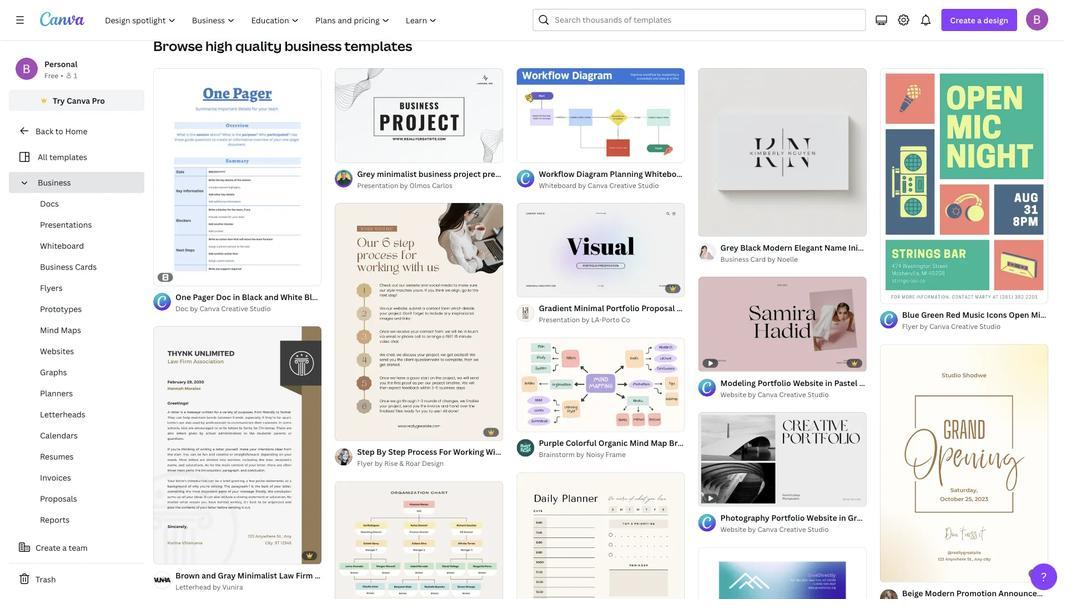 Task type: vqa. For each thing, say whether or not it's contained in the screenshot.
Greg Robinson image
no



Task type: locate. For each thing, give the bounding box(es) containing it.
beige
[[902, 589, 923, 599]]

presentation down gradient
[[539, 316, 580, 325]]

gradient
[[539, 303, 572, 314]]

0 vertical spatial grey
[[357, 168, 375, 179]]

gradient minimal portfolio proposal presentation image
[[517, 203, 685, 298]]

browse
[[153, 37, 203, 55]]

blue left classic
[[344, 292, 361, 303]]

proposal
[[642, 303, 675, 314]]

1 horizontal spatial and
[[264, 292, 279, 303]]

1 horizontal spatial business
[[419, 168, 452, 179]]

3 items from the left
[[569, 9, 587, 18]]

2 horizontal spatial of
[[711, 224, 719, 231]]

reports
[[40, 515, 70, 526]]

blue inside blue green red music icons open mic night flyer by canva creative studio
[[902, 310, 920, 320]]

of left '16'
[[529, 285, 538, 293]]

style right experimental
[[964, 513, 983, 524]]

black inside photography portfolio website in grey  black  light experimental style website by canva creative studio
[[868, 513, 889, 524]]

presentation
[[483, 168, 531, 179]]

1 vertical spatial doc
[[176, 304, 188, 313]]

0 horizontal spatial letterhead
[[176, 583, 211, 592]]

1 vertical spatial of
[[711, 224, 719, 231]]

grey inside grey black modern elegant name initials monogram business card business card by noelle
[[721, 243, 739, 253]]

1 vertical spatial black
[[242, 292, 263, 303]]

1 horizontal spatial step
[[388, 447, 406, 458]]

one pager doc in black and white blue light blue classic professional style image
[[153, 68, 322, 286]]

classic
[[363, 292, 390, 303]]

brainstorm right "map"
[[669, 438, 712, 449]]

map
[[651, 438, 667, 449]]

creative inside one pager doc in black and white blue light blue classic professional style doc by canva creative studio
[[221, 304, 248, 313]]

services
[[517, 447, 549, 458]]

maps
[[61, 325, 81, 336]]

by inside gradient minimal portfolio proposal presentation presentation by la-porto co
[[582, 316, 590, 325]]

high
[[206, 37, 233, 55]]

and left the 'gray'
[[202, 571, 216, 581]]

creative
[[610, 181, 636, 190], [221, 304, 248, 313], [951, 322, 978, 331], [779, 390, 806, 399], [779, 525, 806, 535]]

0 horizontal spatial black
[[242, 292, 263, 303]]

0 horizontal spatial doc
[[176, 304, 188, 313]]

0 horizontal spatial presentation
[[357, 181, 398, 190]]

1 horizontal spatial a
[[978, 15, 982, 25]]

business
[[38, 177, 71, 188], [919, 243, 952, 253], [721, 255, 749, 264], [40, 262, 73, 272]]

1 horizontal spatial whiteboard
[[539, 181, 577, 190]]

grey minimalist business project presentation image
[[335, 68, 503, 163]]

grey for grey minimalist business project presentation
[[357, 168, 375, 179]]

blue right the white in the left of the page
[[304, 292, 322, 303]]

1 horizontal spatial of
[[529, 285, 538, 293]]

a left team
[[62, 543, 67, 554]]

0 vertical spatial modern
[[763, 243, 793, 253]]

0 vertical spatial a
[[978, 15, 982, 25]]

1 vertical spatial mind
[[630, 438, 649, 449]]

create down reports at bottom left
[[36, 543, 60, 554]]

1 vertical spatial style
[[964, 513, 983, 524]]

0 horizontal spatial of
[[348, 150, 356, 157]]

0 horizontal spatial in
[[233, 292, 240, 303]]

flyer
[[902, 322, 919, 331], [551, 447, 570, 458], [357, 459, 373, 469]]

1 horizontal spatial card
[[954, 243, 972, 253]]

canva inside one pager doc in black and white blue light blue classic professional style doc by canva creative studio
[[200, 304, 220, 313]]

1 vertical spatial and
[[202, 571, 216, 581]]

1 vertical spatial create
[[36, 543, 60, 554]]

and inside brown and gray minimalist law firm letterhead letterhead by vunira
[[202, 571, 216, 581]]

grey
[[357, 168, 375, 179], [721, 243, 739, 253], [848, 513, 866, 524]]

business inside grey minimalist business project presentation presentation by olmos carlos
[[419, 168, 452, 179]]

by
[[400, 181, 408, 190], [578, 181, 586, 190], [768, 255, 776, 264], [190, 304, 198, 313], [582, 316, 590, 325], [920, 322, 928, 331], [748, 390, 756, 399], [577, 450, 585, 460], [375, 459, 383, 469], [748, 525, 756, 535], [213, 583, 221, 592]]

1 of 3 link
[[699, 68, 867, 237]]

brown and gray minimalist law firm letterhead link
[[176, 570, 357, 582]]

letterhead down the brown
[[176, 583, 211, 592]]

style right professional
[[440, 292, 460, 303]]

top level navigation element
[[98, 9, 446, 31]]

0 vertical spatial black
[[741, 243, 761, 253]]

light inside photography portfolio website in grey  black  light experimental style website by canva creative studio
[[890, 513, 910, 524]]

free •
[[44, 71, 63, 80]]

0 horizontal spatial style
[[440, 292, 460, 303]]

step left by on the left bottom of page
[[357, 447, 375, 458]]

0 horizontal spatial mind
[[40, 325, 59, 336]]

1 horizontal spatial create
[[951, 15, 976, 25]]

step
[[357, 447, 375, 458], [388, 447, 406, 458]]

and
[[264, 292, 279, 303], [202, 571, 216, 581]]

2 vertical spatial grey
[[848, 513, 866, 524]]

0 vertical spatial style
[[440, 292, 460, 303]]

1 vertical spatial templates
[[49, 152, 87, 162]]

create a team
[[36, 543, 88, 554]]

1 for grey minimalist business project presentation
[[343, 150, 346, 157]]

all templates link
[[16, 147, 138, 168]]

presentation for gradient minimal portfolio proposal presentation
[[539, 316, 580, 325]]

presentation down minimalist
[[357, 181, 398, 190]]

presentation right proposal
[[677, 303, 726, 314]]

whiteboard for whiteboard
[[40, 241, 84, 251]]

0 horizontal spatial step
[[357, 447, 375, 458]]

1 horizontal spatial grey
[[721, 243, 739, 253]]

1 horizontal spatial style
[[964, 513, 983, 524]]

create inside button
[[36, 543, 60, 554]]

0 horizontal spatial flyer
[[357, 459, 373, 469]]

whiteboard
[[539, 181, 577, 190], [40, 241, 84, 251]]

prototypes link
[[18, 299, 144, 320]]

back to home
[[36, 126, 87, 136]]

0 vertical spatial brainstorm
[[669, 438, 712, 449]]

business up flyers
[[40, 262, 73, 272]]

1 horizontal spatial modern
[[925, 589, 955, 599]]

0 horizontal spatial portfolio
[[606, 303, 640, 314]]

letterhead doc in bright blue bright purple classic professional style image
[[699, 548, 867, 600]]

1 for gradient minimal portfolio proposal presentation
[[525, 285, 528, 293]]

style
[[440, 292, 460, 303], [964, 513, 983, 524]]

modern right beige
[[925, 589, 955, 599]]

0 vertical spatial flyer
[[902, 322, 919, 331]]

2 vertical spatial black
[[868, 513, 889, 524]]

1 horizontal spatial in
[[839, 513, 846, 524]]

resumes link
[[18, 447, 144, 468]]

1 vertical spatial a
[[62, 543, 67, 554]]

4 30 items from the left
[[762, 9, 790, 18]]

0 horizontal spatial whiteboard
[[40, 241, 84, 251]]

in inside photography portfolio website in grey  black  light experimental style website by canva creative studio
[[839, 513, 846, 524]]

modern up 'noelle' at the right
[[763, 243, 793, 253]]

1 left '16'
[[525, 285, 528, 293]]

pro
[[92, 95, 105, 106]]

0 horizontal spatial brainstorm
[[539, 450, 575, 460]]

2 horizontal spatial black
[[868, 513, 889, 524]]

flyers
[[40, 283, 63, 294]]

create for create a design
[[951, 15, 976, 25]]

1 of 14
[[343, 150, 365, 157]]

by inside 'link'
[[578, 181, 586, 190]]

one
[[176, 292, 191, 303]]

trash
[[36, 575, 56, 585]]

create a team button
[[9, 537, 144, 559]]

mind left "map"
[[630, 438, 649, 449]]

1 left "14"
[[343, 150, 346, 157]]

0 vertical spatial create
[[951, 15, 976, 25]]

1 vertical spatial grey
[[721, 243, 739, 253]]

canva inside website by canva creative studio link
[[758, 390, 778, 399]]

2 vertical spatial of
[[529, 285, 538, 293]]

0 horizontal spatial grey
[[357, 168, 375, 179]]

0 horizontal spatial a
[[62, 543, 67, 554]]

canva inside photography portfolio website in grey  black  light experimental style website by canva creative studio
[[758, 525, 778, 535]]

blue left green on the right of page
[[902, 310, 920, 320]]

0 vertical spatial portfolio
[[606, 303, 640, 314]]

proposals link
[[18, 489, 144, 510]]

2 horizontal spatial blue
[[902, 310, 920, 320]]

doc right the pager
[[216, 292, 231, 303]]

0 vertical spatial templates
[[345, 37, 412, 55]]

by inside grey black modern elegant name initials monogram business card business card by noelle
[[768, 255, 776, 264]]

business
[[285, 37, 342, 55], [419, 168, 452, 179]]

canva inside whiteboard by canva creative studio 'link'
[[588, 181, 608, 190]]

0 horizontal spatial modern
[[763, 243, 793, 253]]

1 step from the left
[[357, 447, 375, 458]]

create left design
[[951, 15, 976, 25]]

by inside photography portfolio website in grey  black  light experimental style website by canva creative studio
[[748, 525, 756, 535]]

1 horizontal spatial light
[[890, 513, 910, 524]]

0 vertical spatial in
[[233, 292, 240, 303]]

canva inside try canva pro button
[[67, 95, 90, 106]]

modern inside grey black modern elegant name initials monogram business card business card by noelle
[[763, 243, 793, 253]]

studio inside blue green red music icons open mic night flyer by canva creative studio
[[980, 322, 1001, 331]]

1 vertical spatial in
[[839, 513, 846, 524]]

planners
[[40, 389, 73, 399]]

mic
[[1031, 310, 1045, 320]]

of left "14"
[[348, 150, 356, 157]]

1 vertical spatial flyer
[[551, 447, 570, 458]]

by
[[377, 447, 386, 458]]

free
[[44, 71, 58, 80]]

1 horizontal spatial mind
[[630, 438, 649, 449]]

0 horizontal spatial light
[[323, 292, 342, 303]]

brainstorm down purple on the bottom right of the page
[[539, 450, 575, 460]]

in inside one pager doc in black and white blue light blue classic professional style doc by canva creative studio
[[233, 292, 240, 303]]

doc
[[216, 292, 231, 303], [176, 304, 188, 313]]

1 horizontal spatial portfolio
[[772, 513, 805, 524]]

portfolio up co
[[606, 303, 640, 314]]

1 vertical spatial business
[[419, 168, 452, 179]]

light left experimental
[[890, 513, 910, 524]]

doc down one
[[176, 304, 188, 313]]

2 horizontal spatial presentation
[[677, 303, 726, 314]]

with
[[486, 447, 504, 458]]

templates
[[345, 37, 412, 55], [49, 152, 87, 162]]

2 horizontal spatial grey
[[848, 513, 866, 524]]

red
[[946, 310, 961, 320]]

1 vertical spatial brainstorm
[[539, 450, 575, 460]]

0 vertical spatial mind
[[40, 325, 59, 336]]

business up presentation by olmos carlos 'link'
[[419, 168, 452, 179]]

0 vertical spatial letterhead
[[315, 571, 357, 581]]

presentation
[[357, 181, 398, 190], [677, 303, 726, 314], [539, 316, 580, 325]]

minimal
[[574, 303, 604, 314]]

1 vertical spatial modern
[[925, 589, 955, 599]]

light inside one pager doc in black and white blue light blue classic professional style doc by canva creative studio
[[323, 292, 342, 303]]

0 vertical spatial website by canva creative studio link
[[721, 389, 867, 400]]

2 horizontal spatial flyer
[[902, 322, 919, 331]]

presentation inside grey minimalist business project presentation presentation by olmos carlos
[[357, 181, 398, 190]]

a inside button
[[62, 543, 67, 554]]

business down top level navigation element
[[285, 37, 342, 55]]

by inside step by step process for working with us services flyer flyer by rise & roar design
[[375, 459, 383, 469]]

grey black modern elegant name initials monogram business card business card by noelle
[[721, 243, 972, 264]]

1 horizontal spatial doc
[[216, 292, 231, 303]]

0 vertical spatial light
[[323, 292, 342, 303]]

canva inside blue green red music icons open mic night flyer by canva creative studio
[[930, 322, 950, 331]]

studio inside one pager doc in black and white blue light blue classic professional style doc by canva creative studio
[[250, 304, 271, 313]]

for
[[439, 447, 452, 458]]

card
[[954, 243, 972, 253], [751, 255, 766, 264]]

docs
[[40, 199, 59, 209]]

a left design
[[978, 15, 982, 25]]

0 vertical spatial and
[[264, 292, 279, 303]]

purple colorful organic mind map brainstorm brainstorm by noisy frame
[[539, 438, 712, 460]]

firm
[[296, 571, 313, 581]]

portfolio right photography
[[772, 513, 805, 524]]

of left 3
[[711, 224, 719, 231]]

1 horizontal spatial presentation
[[539, 316, 580, 325]]

and left the white in the left of the page
[[264, 292, 279, 303]]

0 vertical spatial whiteboard
[[539, 181, 577, 190]]

light right the white in the left of the page
[[323, 292, 342, 303]]

brainstorm by noisy frame link
[[539, 450, 685, 461]]

1
[[74, 71, 77, 80], [343, 150, 346, 157], [706, 224, 710, 231], [525, 285, 528, 293]]

studio inside 'link'
[[638, 181, 659, 190]]

1 horizontal spatial black
[[741, 243, 761, 253]]

1 vertical spatial presentation
[[677, 303, 726, 314]]

1 vertical spatial card
[[751, 255, 766, 264]]

blue
[[304, 292, 322, 303], [344, 292, 361, 303], [902, 310, 920, 320]]

a inside dropdown button
[[978, 15, 982, 25]]

beige minimalist daily planner image
[[517, 473, 685, 600]]

working
[[453, 447, 484, 458]]

of for grey black modern elegant name initials monogram business card
[[711, 224, 719, 231]]

mind maps
[[40, 325, 81, 336]]

modern
[[763, 243, 793, 253], [925, 589, 955, 599]]

0 vertical spatial of
[[348, 150, 356, 157]]

30 items
[[153, 9, 181, 18], [356, 9, 384, 18], [559, 9, 587, 18], [762, 9, 790, 18], [965, 9, 993, 18]]

0 horizontal spatial card
[[751, 255, 766, 264]]

mind left maps
[[40, 325, 59, 336]]

studio inside photography portfolio website in grey  black  light experimental style website by canva creative studio
[[808, 525, 829, 535]]

website
[[721, 390, 747, 399], [807, 513, 837, 524], [721, 525, 747, 535]]

websites link
[[18, 341, 144, 362]]

0 horizontal spatial business
[[285, 37, 342, 55]]

blue green red music icons open mic night flyer image
[[880, 68, 1049, 304]]

0 vertical spatial doc
[[216, 292, 231, 303]]

personal
[[44, 59, 77, 69]]

1 vertical spatial website by canva creative studio link
[[721, 525, 867, 536]]

None search field
[[533, 9, 866, 31]]

0 horizontal spatial and
[[202, 571, 216, 581]]

monogram
[[876, 243, 917, 253]]

grey inside grey minimalist business project presentation presentation by olmos carlos
[[357, 168, 375, 179]]

all templates
[[38, 152, 87, 162]]

1 vertical spatial portfolio
[[772, 513, 805, 524]]

2 vertical spatial presentation
[[539, 316, 580, 325]]

0 vertical spatial presentation
[[357, 181, 398, 190]]

workflow diagram planning whiteboard in purple blue modern professional style image
[[517, 68, 685, 163]]

1 vertical spatial whiteboard
[[40, 241, 84, 251]]

try
[[53, 95, 65, 106]]

name
[[825, 243, 847, 253]]

letterhead right firm
[[315, 571, 357, 581]]

try canva pro
[[53, 95, 105, 106]]

step up &
[[388, 447, 406, 458]]

whiteboard inside 'link'
[[539, 181, 577, 190]]

create inside dropdown button
[[951, 15, 976, 25]]

2 website by canva creative studio link from the top
[[721, 525, 867, 536]]

elegant
[[795, 243, 823, 253]]

1 left 3
[[706, 224, 710, 231]]

in
[[233, 292, 240, 303], [839, 513, 846, 524]]



Task type: describe. For each thing, give the bounding box(es) containing it.
law
[[279, 571, 294, 581]]

2 vertical spatial flyer
[[357, 459, 373, 469]]

home
[[65, 126, 87, 136]]

try canva pro button
[[9, 90, 144, 111]]

by inside purple colorful organic mind map brainstorm brainstorm by noisy frame
[[577, 450, 585, 460]]

portfolio inside gradient minimal portfolio proposal presentation presentation by la-porto co
[[606, 303, 640, 314]]

vunira
[[222, 583, 243, 592]]

4 30 from the left
[[762, 9, 771, 18]]

step by step process for working with us services flyer image
[[335, 203, 503, 441]]

presentation for grey minimalist business project presentation
[[357, 181, 398, 190]]

grey inside photography portfolio website in grey  black  light experimental style website by canva creative studio
[[848, 513, 866, 524]]

creative inside blue green red music icons open mic night flyer by canva creative studio
[[951, 322, 978, 331]]

portfolio inside photography portfolio website in grey  black  light experimental style website by canva creative studio
[[772, 513, 805, 524]]

website by canva creative studio
[[721, 390, 829, 399]]

grey for grey black modern elegant name initials monogram business card
[[721, 243, 739, 253]]

purple colorful organic mind map brainstorm link
[[539, 437, 712, 450]]

back to home link
[[9, 120, 144, 142]]

1 horizontal spatial blue
[[344, 292, 361, 303]]

1 of 3
[[706, 224, 725, 231]]

photography portfolio website in grey  black  light experimental style link
[[721, 512, 983, 525]]

la-
[[591, 316, 602, 325]]

in for black
[[233, 292, 240, 303]]

whiteboard for whiteboard by canva creative studio
[[539, 181, 577, 190]]

a for design
[[978, 15, 982, 25]]

2 items from the left
[[366, 9, 384, 18]]

2 30 from the left
[[356, 9, 365, 18]]

presentation by la-porto co link
[[539, 315, 685, 326]]

purple
[[539, 438, 564, 449]]

letterheads
[[40, 410, 85, 420]]

by inside blue green red music icons open mic night flyer by canva creative studio
[[920, 322, 928, 331]]

open
[[1009, 310, 1030, 320]]

white
[[281, 292, 303, 303]]

promotion
[[957, 589, 997, 599]]

grey black modern elegant name initials monogram business card link
[[721, 242, 972, 254]]

business right monogram
[[919, 243, 952, 253]]

create for create a team
[[36, 543, 60, 554]]

brown
[[176, 571, 200, 581]]

1 vertical spatial website
[[807, 513, 837, 524]]

1 horizontal spatial templates
[[345, 37, 412, 55]]

0 vertical spatial website
[[721, 390, 747, 399]]

0 vertical spatial business
[[285, 37, 342, 55]]

grey black modern elegant name initials monogram business card image
[[699, 68, 867, 237]]

whiteboard by canva creative studio link
[[539, 180, 685, 191]]

prototypes
[[40, 304, 82, 315]]

mind inside purple colorful organic mind map brainstorm brainstorm by noisy frame
[[630, 438, 649, 449]]

1 website by canva creative studio link from the top
[[721, 389, 867, 400]]

bob builder image
[[1026, 8, 1049, 30]]

1 items from the left
[[163, 9, 181, 18]]

step by step process for working with us services flyer flyer by rise & roar design
[[357, 447, 570, 469]]

gray
[[218, 571, 236, 581]]

3
[[721, 224, 725, 231]]

Search search field
[[555, 9, 859, 31]]

proposals
[[40, 494, 77, 505]]

quality
[[235, 37, 282, 55]]

beige modern promotion announcement grand opening flyer image
[[880, 345, 1049, 583]]

style inside photography portfolio website in grey  black  light experimental style website by canva creative studio
[[964, 513, 983, 524]]

websites
[[40, 346, 74, 357]]

5 30 items from the left
[[965, 9, 993, 18]]

flyers link
[[18, 278, 144, 299]]

1 horizontal spatial brainstorm
[[669, 438, 712, 449]]

presentations
[[40, 220, 92, 230]]

3 30 from the left
[[559, 9, 568, 18]]

flyer inside blue green red music icons open mic night flyer by canva creative studio
[[902, 322, 919, 331]]

creative inside photography portfolio website in grey  black  light experimental style website by canva creative studio
[[779, 525, 806, 535]]

graphs link
[[18, 362, 144, 383]]

business down 3
[[721, 255, 749, 264]]

by inside grey minimalist business project presentation presentation by olmos carlos
[[400, 181, 408, 190]]

one pager doc in black and white blue light blue classic professional style doc by canva creative studio
[[176, 292, 460, 313]]

4 items from the left
[[772, 9, 790, 18]]

black inside grey black modern elegant name initials monogram business card business card by noelle
[[741, 243, 761, 253]]

design
[[422, 459, 444, 469]]

&
[[400, 459, 404, 469]]

all
[[38, 152, 47, 162]]

whiteboard link
[[18, 236, 144, 257]]

style inside one pager doc in black and white blue light blue classic professional style doc by canva creative studio
[[440, 292, 460, 303]]

planners link
[[18, 383, 144, 404]]

blue green red music icons open mic night flyer by canva creative studio
[[902, 310, 1066, 331]]

green
[[921, 310, 944, 320]]

5 items from the left
[[975, 9, 993, 18]]

invoices
[[40, 473, 71, 484]]

professional
[[392, 292, 439, 303]]

browse high quality business templates
[[153, 37, 412, 55]]

? button
[[1031, 564, 1058, 591]]

beige modern promotion announcement gr link
[[902, 588, 1066, 600]]

2 30 items from the left
[[356, 9, 384, 18]]

announcement
[[999, 589, 1057, 599]]

by inside one pager doc in black and white blue light blue classic professional style doc by canva creative studio
[[190, 304, 198, 313]]

1 for grey black modern elegant name initials monogram business card
[[706, 224, 710, 231]]

gr
[[1059, 589, 1066, 599]]

process
[[408, 447, 437, 458]]

brown and gray minimalist law firm letterhead image
[[153, 327, 322, 565]]

1 30 items from the left
[[153, 9, 181, 18]]

flyer by canva creative studio link
[[902, 321, 1049, 332]]

design
[[984, 15, 1009, 25]]

1 horizontal spatial letterhead
[[315, 571, 357, 581]]

noisy
[[586, 450, 604, 460]]

?
[[1041, 570, 1047, 585]]

olmos
[[410, 181, 430, 190]]

1 of 16 link
[[517, 203, 685, 298]]

by inside brown and gray minimalist law firm letterhead letterhead by vunira
[[213, 583, 221, 592]]

calendars
[[40, 431, 78, 441]]

of for grey minimalist business project presentation
[[348, 150, 356, 157]]

blue green red music icons open mic night link
[[902, 309, 1066, 321]]

3 30 items from the left
[[559, 9, 587, 18]]

1 30 from the left
[[153, 9, 162, 18]]

porto
[[602, 316, 620, 325]]

music
[[963, 310, 985, 320]]

photography portfolio website in grey  black  light experimental style website by canva creative studio
[[721, 513, 983, 535]]

of for gradient minimal portfolio proposal presentation
[[529, 285, 538, 293]]

0 horizontal spatial blue
[[304, 292, 322, 303]]

beige modern business organization chart graph image
[[335, 482, 503, 600]]

creative inside 'link'
[[610, 181, 636, 190]]

initials
[[849, 243, 874, 253]]

gradient minimal portfolio proposal presentation link
[[539, 302, 726, 315]]

5 30 from the left
[[965, 9, 974, 18]]

trash link
[[9, 569, 144, 591]]

1 horizontal spatial flyer
[[551, 447, 570, 458]]

letterhead by vunira link
[[176, 582, 322, 593]]

2 step from the left
[[388, 447, 406, 458]]

gradient minimal portfolio proposal presentation presentation by la-porto co
[[539, 303, 726, 325]]

in for grey
[[839, 513, 846, 524]]

14
[[358, 150, 365, 157]]

business cards link
[[18, 257, 144, 278]]

grey minimalist business project presentation presentation by olmos carlos
[[357, 168, 531, 190]]

mind maps link
[[18, 320, 144, 341]]

flyer by rise & roar design link
[[357, 459, 503, 470]]

one pager doc in black and white blue light blue classic professional style link
[[176, 291, 460, 303]]

business card by noelle link
[[721, 254, 867, 265]]

organic
[[599, 438, 628, 449]]

night
[[1047, 310, 1066, 320]]

purple colorful organic mind map brainstorm image
[[517, 338, 685, 433]]

1 vertical spatial letterhead
[[176, 583, 211, 592]]

black inside one pager doc in black and white blue light blue classic professional style doc by canva creative studio
[[242, 292, 263, 303]]

1 of 14 link
[[335, 68, 503, 163]]

create a design
[[951, 15, 1009, 25]]

resumes
[[40, 452, 74, 462]]

business cards
[[40, 262, 97, 272]]

invoices link
[[18, 468, 144, 489]]

2 vertical spatial website
[[721, 525, 747, 535]]

1 right •
[[74, 71, 77, 80]]

colorful
[[566, 438, 597, 449]]

minimalist
[[377, 168, 417, 179]]

business up docs
[[38, 177, 71, 188]]

minimalist
[[238, 571, 277, 581]]

a for team
[[62, 543, 67, 554]]

pager
[[193, 292, 214, 303]]

experimental
[[911, 513, 962, 524]]

and inside one pager doc in black and white blue light blue classic professional style doc by canva creative studio
[[264, 292, 279, 303]]

step by step process for working with us services flyer link
[[357, 446, 570, 459]]



